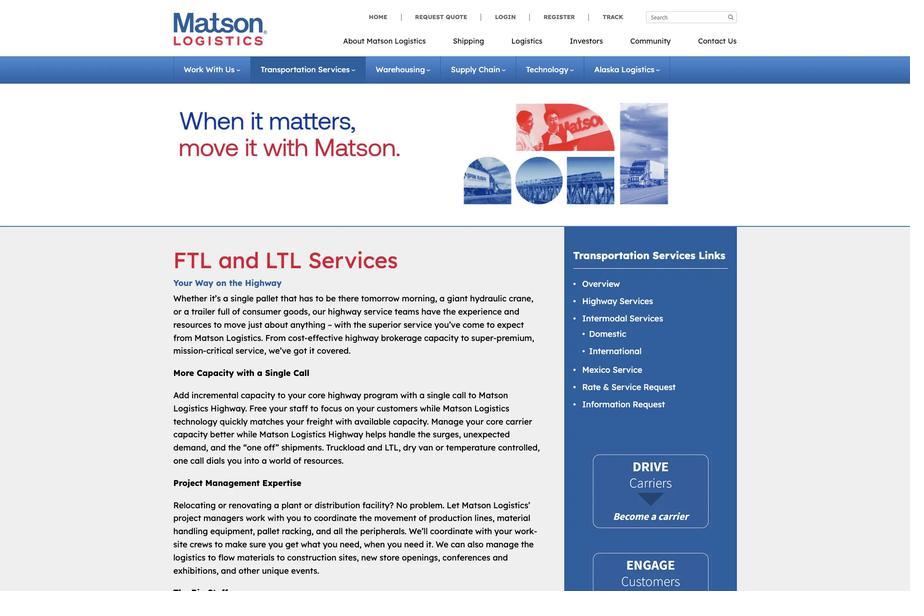 Task type: locate. For each thing, give the bounding box(es) containing it.
of inside the 'relocating or renovating a plant or distribution facility? no problem. let matson logistics' project managers work with you to coordinate the movement of production lines, material handling equipment, pallet racking, and all the peripherals. we'll coordinate with your work- site crews to make sure you get what you need, when you need it. we can also manage the logistics to flow materials to construction sites, new store openings, conferences and exhibitions, and other unique events.'
[[419, 513, 427, 524]]

logistics down login
[[512, 36, 543, 45]]

highway inside add incremental capacity to your core highway program with a single call to matson logistics highway. free your staff to focus on your customers while matson logistics technology quickly matches your freight with available capacity. manage your core carrier capacity better while matson logistics highway helps handle the surges, unexpected demand, and the "one off" shipments. truckload and ltl, dry van or temperature controlled, one call dials you into a world of resources.
[[328, 390, 362, 401]]

1 vertical spatial request
[[644, 382, 676, 392]]

be
[[326, 293, 336, 304]]

critical
[[207, 346, 234, 356]]

new
[[361, 552, 378, 563]]

rate & service request link
[[583, 382, 676, 392]]

single down your way on the highway on the left top of page
[[231, 293, 254, 304]]

2 vertical spatial highway
[[328, 390, 362, 401]]

0 horizontal spatial call
[[190, 456, 204, 466]]

capacity down you've
[[424, 333, 459, 343]]

single
[[265, 368, 291, 378]]

of
[[232, 306, 240, 317], [294, 456, 302, 466], [419, 513, 427, 524]]

resources
[[173, 320, 212, 330]]

core up unexpected
[[486, 416, 504, 427]]

matson inside the 'relocating or renovating a plant or distribution facility? no problem. let matson logistics' project managers work with you to coordinate the movement of production lines, material handling equipment, pallet racking, and all the peripherals. we'll coordinate with your work- site crews to make sure you get what you need, when you need it. we can also manage the logistics to flow materials to construction sites, new store openings, conferences and exhibitions, and other unique events.'
[[462, 500, 491, 510]]

services down the highway services link
[[630, 313, 664, 324]]

single up manage at the bottom of the page
[[427, 390, 450, 401]]

call up manage at the bottom of the page
[[453, 390, 466, 401]]

transportation inside section
[[574, 249, 650, 262]]

1 horizontal spatial single
[[427, 390, 450, 401]]

your
[[288, 390, 306, 401], [269, 403, 287, 414], [357, 403, 375, 414], [286, 416, 304, 427], [466, 416, 484, 427], [495, 526, 513, 537]]

about matson logistics link
[[343, 34, 440, 52]]

project
[[173, 478, 203, 488]]

services left links
[[653, 249, 696, 262]]

1 horizontal spatial us
[[728, 36, 737, 45]]

lines,
[[475, 513, 495, 524]]

contact us image
[[590, 550, 712, 591]]

handling
[[173, 526, 208, 537]]

and up expect
[[505, 306, 520, 317]]

shipping
[[453, 36, 484, 45]]

1 horizontal spatial transportation
[[574, 249, 650, 262]]

links
[[699, 249, 726, 262]]

2 vertical spatial request
[[633, 399, 665, 410]]

conferences
[[443, 552, 491, 563]]

temperature
[[446, 442, 496, 453]]

highway up focus
[[328, 390, 362, 401]]

request left quote
[[415, 13, 444, 20]]

request down rate & service request
[[633, 399, 665, 410]]

0 vertical spatial service
[[364, 306, 393, 317]]

to down full
[[214, 320, 222, 330]]

"one
[[243, 442, 262, 453]]

0 vertical spatial core
[[308, 390, 326, 401]]

or up managers
[[218, 500, 227, 510]]

2 vertical spatial capacity
[[173, 429, 208, 440]]

overview
[[583, 279, 620, 289]]

community link
[[617, 34, 685, 52]]

with down focus
[[336, 416, 352, 427]]

or down whether
[[173, 306, 182, 317]]

0 vertical spatial transportation
[[261, 65, 316, 74]]

1 vertical spatial pallet
[[257, 526, 280, 537]]

intermodal services link
[[583, 313, 664, 324]]

us
[[728, 36, 737, 45], [225, 65, 235, 74]]

of up we'll at the bottom left of the page
[[419, 513, 427, 524]]

0 vertical spatial on
[[216, 278, 227, 288]]

us right with
[[225, 65, 235, 74]]

while up the '"one'
[[237, 429, 257, 440]]

warehousing link
[[376, 65, 431, 74]]

None search field
[[646, 11, 737, 23]]

your up matches
[[269, 403, 287, 414]]

it's
[[210, 293, 221, 304]]

matson up off"
[[260, 429, 289, 440]]

call down demand, in the bottom of the page
[[190, 456, 204, 466]]

mexico service
[[583, 365, 643, 375]]

1 vertical spatial highway
[[345, 333, 379, 343]]

on up it's
[[216, 278, 227, 288]]

0 horizontal spatial on
[[216, 278, 227, 288]]

matson down home
[[367, 36, 393, 45]]

0 horizontal spatial of
[[232, 306, 240, 317]]

effective
[[308, 333, 343, 343]]

2 vertical spatial highway
[[329, 429, 363, 440]]

movement
[[375, 513, 417, 524]]

top menu navigation
[[343, 34, 737, 52]]

domestic link
[[590, 329, 627, 339]]

1 horizontal spatial capacity
[[241, 390, 275, 401]]

coordinate down "production"
[[430, 526, 473, 537]]

surges,
[[433, 429, 461, 440]]

1 horizontal spatial service
[[404, 320, 432, 330]]

giant
[[447, 293, 468, 304]]

while
[[420, 403, 441, 414], [237, 429, 257, 440]]

super-
[[472, 333, 497, 343]]

coordinate down distribution
[[314, 513, 357, 524]]

request quote
[[415, 13, 468, 20]]

2 horizontal spatial highway
[[583, 296, 618, 307]]

while up manage at the bottom of the page
[[420, 403, 441, 414]]

highway down superior
[[345, 333, 379, 343]]

logistics up unexpected
[[475, 403, 510, 414]]

1 horizontal spatial call
[[453, 390, 466, 401]]

ftl
[[173, 246, 213, 274]]

staff
[[290, 403, 308, 414]]

materials
[[237, 552, 275, 563]]

1 vertical spatial while
[[237, 429, 257, 440]]

of right full
[[232, 306, 240, 317]]

it.
[[426, 539, 434, 550]]

pallet up sure at left bottom
[[257, 526, 280, 537]]

0 horizontal spatial capacity
[[173, 429, 208, 440]]

of down shipments.
[[294, 456, 302, 466]]

highway down overview link
[[583, 296, 618, 307]]

us right contact at the top right
[[728, 36, 737, 45]]

0 vertical spatial pallet
[[256, 293, 279, 304]]

logistics up the warehousing link
[[395, 36, 426, 45]]

with down lines,
[[476, 526, 492, 537]]

have
[[422, 306, 441, 317]]

alaska logistics link
[[595, 65, 660, 74]]

on right focus
[[345, 403, 355, 414]]

2 horizontal spatial of
[[419, 513, 427, 524]]

register
[[544, 13, 575, 20]]

or right van
[[436, 442, 444, 453]]

0 horizontal spatial transportation
[[261, 65, 316, 74]]

services up there on the left of page
[[308, 246, 398, 274]]

1 vertical spatial coordinate
[[430, 526, 473, 537]]

1 vertical spatial service
[[612, 382, 642, 392]]

service up information request link
[[612, 382, 642, 392]]

1 vertical spatial transportation
[[574, 249, 650, 262]]

call
[[294, 368, 310, 378]]

hydraulic
[[470, 293, 507, 304]]

0 vertical spatial request
[[415, 13, 444, 20]]

matson up lines,
[[462, 500, 491, 510]]

0 vertical spatial while
[[420, 403, 441, 414]]

2 vertical spatial of
[[419, 513, 427, 524]]

1 vertical spatial core
[[486, 416, 504, 427]]

can
[[451, 539, 465, 550]]

a left single
[[257, 368, 263, 378]]

capacity up free
[[241, 390, 275, 401]]

0 vertical spatial coordinate
[[314, 513, 357, 524]]

information request link
[[583, 399, 665, 410]]

your up available
[[357, 403, 375, 414]]

experience
[[458, 306, 502, 317]]

store
[[380, 552, 400, 563]]

0 horizontal spatial core
[[308, 390, 326, 401]]

0 horizontal spatial single
[[231, 293, 254, 304]]

matson logistics image
[[173, 13, 267, 45]]

full
[[218, 306, 230, 317]]

matson inside whether it's a single pallet that has to be there tomorrow morning, a giant hydraulic crane, or a trailer full of consumer goods, our highway service teams have the experience and resources to move just about anything – with the superior service you've come to expect from matson logistics. from cost-effective highway brokerage capacity to super-premium, mission-critical service, we've got it covered.
[[195, 333, 224, 343]]

service down tomorrow
[[364, 306, 393, 317]]

with right –
[[335, 320, 351, 330]]

of inside whether it's a single pallet that has to be there tomorrow morning, a giant hydraulic crane, or a trailer full of consumer goods, our highway service teams have the experience and resources to move just about anything – with the superior service you've come to expect from matson logistics. from cost-effective highway brokerage capacity to super-premium, mission-critical service, we've got it covered.
[[232, 306, 240, 317]]

services down about
[[318, 65, 350, 74]]

highway services link
[[583, 296, 654, 307]]

you left into
[[227, 456, 242, 466]]

1 horizontal spatial on
[[345, 403, 355, 414]]

0 vertical spatial of
[[232, 306, 240, 317]]

we
[[436, 539, 449, 550]]

highway up truckload
[[329, 429, 363, 440]]

service down 'teams'
[[404, 320, 432, 330]]

the up you've
[[443, 306, 456, 317]]

information request
[[583, 399, 665, 410]]

logistics up technology
[[173, 403, 208, 414]]

0 vertical spatial highway
[[245, 278, 282, 288]]

services up intermodal services
[[620, 296, 654, 307]]

1 horizontal spatial highway
[[329, 429, 363, 440]]

your up staff
[[288, 390, 306, 401]]

site
[[173, 539, 188, 550]]

1 vertical spatial single
[[427, 390, 450, 401]]

Search search field
[[646, 11, 737, 23]]

transportation
[[261, 65, 316, 74], [574, 249, 650, 262]]

project management expertise
[[173, 478, 302, 488]]

pallet up consumer
[[256, 293, 279, 304]]

0 vertical spatial us
[[728, 36, 737, 45]]

the left the '"one'
[[228, 442, 241, 453]]

your inside the 'relocating or renovating a plant or distribution facility? no problem. let matson logistics' project managers work with you to coordinate the movement of production lines, material handling equipment, pallet racking, and all the peripherals. we'll coordinate with your work- site crews to make sure you get what you need, when you need it. we can also manage the logistics to flow materials to construction sites, new store openings, conferences and exhibitions, and other unique events.'
[[495, 526, 513, 537]]

1 vertical spatial call
[[190, 456, 204, 466]]

controlled,
[[498, 442, 540, 453]]

your down staff
[[286, 416, 304, 427]]

equipment,
[[210, 526, 255, 537]]

1 vertical spatial service
[[404, 320, 432, 330]]

to left "be"
[[316, 293, 324, 304]]

request
[[415, 13, 444, 20], [644, 382, 676, 392], [633, 399, 665, 410]]

single
[[231, 293, 254, 304], [427, 390, 450, 401]]

core up focus
[[308, 390, 326, 401]]

work
[[184, 65, 204, 74]]

0 horizontal spatial coordinate
[[314, 513, 357, 524]]

0 vertical spatial single
[[231, 293, 254, 304]]

manage
[[486, 539, 519, 550]]

domestic
[[590, 329, 627, 339]]

a inside the 'relocating or renovating a plant or distribution facility? no problem. let matson logistics' project managers work with you to coordinate the movement of production lines, material handling equipment, pallet racking, and all the peripherals. we'll coordinate with your work- site crews to make sure you get what you need, when you need it. we can also manage the logistics to flow materials to construction sites, new store openings, conferences and exhibitions, and other unique events.'
[[274, 500, 279, 510]]

1 horizontal spatial of
[[294, 456, 302, 466]]

us inside contact us link
[[728, 36, 737, 45]]

you left get
[[269, 539, 283, 550]]

highway up consumer
[[245, 278, 282, 288]]

or
[[173, 306, 182, 317], [436, 442, 444, 453], [218, 500, 227, 510], [304, 500, 313, 510]]

to up unexpected
[[469, 390, 477, 401]]

anything
[[291, 320, 326, 330]]

2 horizontal spatial capacity
[[424, 333, 459, 343]]

services for transportation services
[[318, 65, 350, 74]]

of inside add incremental capacity to your core highway program with a single call to matson logistics highway. free your staff to focus on your customers while matson logistics technology quickly matches your freight with available capacity. manage your core carrier capacity better while matson logistics highway helps handle the surges, unexpected demand, and the "one off" shipments. truckload and ltl, dry van or temperature controlled, one call dials you into a world of resources.
[[294, 456, 302, 466]]

peripherals.
[[360, 526, 407, 537]]

technology link
[[526, 65, 574, 74]]

services for highway services
[[620, 296, 654, 307]]

goods,
[[284, 306, 310, 317]]

capacity up demand, in the bottom of the page
[[173, 429, 208, 440]]

coordinate
[[314, 513, 357, 524], [430, 526, 473, 537]]

1 vertical spatial of
[[294, 456, 302, 466]]

the down work- on the right bottom of page
[[521, 539, 534, 550]]

a down whether
[[184, 306, 189, 317]]

1 vertical spatial highway
[[583, 296, 618, 307]]

need,
[[340, 539, 362, 550]]

1 vertical spatial us
[[225, 65, 235, 74]]

to
[[316, 293, 324, 304], [214, 320, 222, 330], [487, 320, 495, 330], [461, 333, 469, 343], [278, 390, 286, 401], [469, 390, 477, 401], [311, 403, 319, 414], [304, 513, 312, 524], [215, 539, 223, 550], [208, 552, 216, 563], [277, 552, 285, 563]]

your up 'manage'
[[495, 526, 513, 537]]

0 vertical spatial capacity
[[424, 333, 459, 343]]

with down service,
[[237, 368, 255, 378]]

1 horizontal spatial core
[[486, 416, 504, 427]]

we've
[[269, 346, 291, 356]]

with up customers
[[401, 390, 417, 401]]

pallet inside the 'relocating or renovating a plant or distribution facility? no problem. let matson logistics' project managers work with you to coordinate the movement of production lines, material handling equipment, pallet racking, and all the peripherals. we'll coordinate with your work- site crews to make sure you get what you need, when you need it. we can also manage the logistics to flow materials to construction sites, new store openings, conferences and exhibitions, and other unique events.'
[[257, 526, 280, 537]]

services
[[318, 65, 350, 74], [308, 246, 398, 274], [653, 249, 696, 262], [620, 296, 654, 307], [630, 313, 664, 324]]

ltl,
[[385, 442, 401, 453]]

1 horizontal spatial while
[[420, 403, 441, 414]]

request up information request
[[644, 382, 676, 392]]

0 horizontal spatial service
[[364, 306, 393, 317]]

1 vertical spatial on
[[345, 403, 355, 414]]

relocating or renovating a plant or distribution facility? no problem. let matson logistics' project managers work with you to coordinate the movement of production lines, material handling equipment, pallet racking, and all the peripherals. we'll coordinate with your work- site crews to make sure you get what you need, when you need it. we can also manage the logistics to flow materials to construction sites, new store openings, conferences and exhibitions, and other unique events.
[[173, 500, 538, 576]]

demand,
[[173, 442, 208, 453]]

shipments.
[[282, 442, 324, 453]]

cost-
[[288, 333, 308, 343]]

the up van
[[418, 429, 431, 440]]

logistics'
[[494, 500, 531, 510]]

the left superior
[[354, 320, 367, 330]]

a left plant
[[274, 500, 279, 510]]

services for transportation services links
[[653, 249, 696, 262]]



Task type: vqa. For each thing, say whether or not it's contained in the screenshot.
the covered.
yes



Task type: describe. For each thing, give the bounding box(es) containing it.
investors
[[570, 36, 603, 45]]

the up need,
[[345, 526, 358, 537]]

quickly
[[220, 416, 248, 427]]

we'll
[[409, 526, 428, 537]]

work with us link
[[184, 65, 240, 74]]

more
[[173, 368, 194, 378]]

request inside "link"
[[415, 13, 444, 20]]

and inside whether it's a single pallet that has to be there tomorrow morning, a giant hydraulic crane, or a trailer full of consumer goods, our highway service teams have the experience and resources to move just about anything – with the superior service you've come to expect from matson logistics. from cost-effective highway brokerage capacity to super-premium, mission-critical service, we've got it covered.
[[505, 306, 520, 317]]

better
[[210, 429, 235, 440]]

dry
[[403, 442, 417, 453]]

matson up manage at the bottom of the page
[[443, 403, 472, 414]]

mexico
[[583, 365, 611, 375]]

your way on the highway
[[173, 278, 282, 288]]

ltl
[[265, 246, 302, 274]]

intermodal services
[[583, 313, 664, 324]]

off"
[[264, 442, 279, 453]]

to left the flow
[[208, 552, 216, 563]]

single inside whether it's a single pallet that has to be there tomorrow morning, a giant hydraulic crane, or a trailer full of consumer goods, our highway service teams have the experience and resources to move just about anything – with the superior service you've come to expect from matson logistics. from cost-effective highway brokerage capacity to super-premium, mission-critical service, we've got it covered.
[[231, 293, 254, 304]]

logistics up shipments.
[[291, 429, 326, 440]]

to down come on the right bottom of the page
[[461, 333, 469, 343]]

trailer
[[192, 306, 215, 317]]

on inside add incremental capacity to your core highway program with a single call to matson logistics highway. free your staff to focus on your customers while matson logistics technology quickly matches your freight with available capacity. manage your core carrier capacity better while matson logistics highway helps handle the surges, unexpected demand, and the "one off" shipments. truckload and ltl, dry van or temperature controlled, one call dials you into a world of resources.
[[345, 403, 355, 414]]

to up freight
[[311, 403, 319, 414]]

pallet inside whether it's a single pallet that has to be there tomorrow morning, a giant hydraulic crane, or a trailer full of consumer goods, our highway service teams have the experience and resources to move just about anything – with the superior service you've come to expect from matson logistics. from cost-effective highway brokerage capacity to super-premium, mission-critical service, we've got it covered.
[[256, 293, 279, 304]]

highway services
[[583, 296, 654, 307]]

from
[[173, 333, 192, 343]]

from
[[265, 333, 286, 343]]

no
[[396, 500, 408, 510]]

work with us
[[184, 65, 235, 74]]

with
[[206, 65, 223, 74]]

the up full
[[229, 278, 243, 288]]

alaska services image
[[180, 93, 731, 215]]

or inside add incremental capacity to your core highway program with a single call to matson logistics highway. free your staff to focus on your customers while matson logistics technology quickly matches your freight with available capacity. manage your core carrier capacity better while matson logistics highway helps handle the surges, unexpected demand, and the "one off" shipments. truckload and ltl, dry van or temperature controlled, one call dials you into a world of resources.
[[436, 442, 444, 453]]

about
[[343, 36, 365, 45]]

construction
[[287, 552, 337, 563]]

search image
[[729, 14, 734, 20]]

you've
[[435, 320, 461, 330]]

van
[[419, 442, 433, 453]]

events.
[[291, 565, 319, 576]]

capacity inside whether it's a single pallet that has to be there tomorrow morning, a giant hydraulic crane, or a trailer full of consumer goods, our highway service teams have the experience and resources to move just about anything – with the superior service you've come to expect from matson logistics. from cost-effective highway brokerage capacity to super-premium, mission-critical service, we've got it covered.
[[424, 333, 459, 343]]

home link
[[369, 13, 401, 21]]

consumer
[[243, 306, 281, 317]]

track
[[603, 13, 624, 20]]

problem.
[[410, 500, 445, 510]]

rate & service request
[[583, 382, 676, 392]]

to up racking,
[[304, 513, 312, 524]]

supply chain link
[[451, 65, 506, 74]]

matson inside top menu navigation
[[367, 36, 393, 45]]

to up unique
[[277, 552, 285, 563]]

get
[[286, 539, 299, 550]]

and down 'manage'
[[493, 552, 508, 563]]

0 horizontal spatial while
[[237, 429, 257, 440]]

expertise
[[263, 478, 302, 488]]

transportation services link
[[261, 65, 356, 74]]

highway.
[[211, 403, 247, 414]]

or inside whether it's a single pallet that has to be there tomorrow morning, a giant hydraulic crane, or a trailer full of consumer goods, our highway service teams have the experience and resources to move just about anything – with the superior service you've come to expect from matson logistics. from cost-effective highway brokerage capacity to super-premium, mission-critical service, we've got it covered.
[[173, 306, 182, 317]]

or right plant
[[304, 500, 313, 510]]

single inside add incremental capacity to your core highway program with a single call to matson logistics highway. free your staff to focus on your customers while matson logistics technology quickly matches your freight with available capacity. manage your core carrier capacity better while matson logistics highway helps handle the surges, unexpected demand, and the "one off" shipments. truckload and ltl, dry van or temperature controlled, one call dials you into a world of resources.
[[427, 390, 450, 401]]

contact us link
[[685, 34, 737, 52]]

to down single
[[278, 390, 286, 401]]

supply chain
[[451, 65, 501, 74]]

with right work
[[268, 513, 284, 524]]

mission-
[[173, 346, 207, 356]]

truckload
[[326, 442, 365, 453]]

carrier image
[[590, 452, 712, 532]]

plant
[[282, 500, 302, 510]]

information
[[583, 399, 631, 410]]

the down facility? at bottom left
[[359, 513, 372, 524]]

manage
[[431, 416, 464, 427]]

matson up carrier
[[479, 390, 508, 401]]

that
[[281, 293, 297, 304]]

make
[[225, 539, 247, 550]]

into
[[244, 456, 260, 466]]

program
[[364, 390, 398, 401]]

available
[[355, 416, 391, 427]]

you inside add incremental capacity to your core highway program with a single call to matson logistics highway. free your staff to focus on your customers while matson logistics technology quickly matches your freight with available capacity. manage your core carrier capacity better while matson logistics highway helps handle the surges, unexpected demand, and the "one off" shipments. truckload and ltl, dry van or temperature controlled, one call dials you into a world of resources.
[[227, 456, 242, 466]]

transportation for transportation services links
[[574, 249, 650, 262]]

your up unexpected
[[466, 416, 484, 427]]

a right it's
[[223, 293, 228, 304]]

other
[[239, 565, 260, 576]]

transportation services links
[[574, 249, 726, 262]]

premium,
[[497, 333, 535, 343]]

freight
[[307, 416, 333, 427]]

with inside whether it's a single pallet that has to be there tomorrow morning, a giant hydraulic crane, or a trailer full of consumer goods, our highway service teams have the experience and resources to move just about anything – with the superior service you've come to expect from matson logistics. from cost-effective highway brokerage capacity to super-premium, mission-critical service, we've got it covered.
[[335, 320, 351, 330]]

there
[[338, 293, 359, 304]]

managers
[[204, 513, 244, 524]]

incremental
[[192, 390, 239, 401]]

you down plant
[[287, 513, 301, 524]]

and left all
[[316, 526, 331, 537]]

also
[[468, 539, 484, 550]]

1 horizontal spatial coordinate
[[430, 526, 473, 537]]

carrier
[[506, 416, 533, 427]]

unexpected
[[464, 429, 510, 440]]

project
[[173, 513, 201, 524]]

a left the giant
[[440, 293, 445, 304]]

contact us
[[699, 36, 737, 45]]

and up dials
[[211, 442, 226, 453]]

transportation services links section
[[553, 227, 749, 591]]

flow
[[218, 552, 235, 563]]

and down the flow
[[221, 565, 236, 576]]

relocating
[[173, 500, 216, 510]]

add
[[173, 390, 189, 401]]

0 vertical spatial highway
[[328, 306, 362, 317]]

and up your way on the highway on the left top of page
[[219, 246, 259, 274]]

our
[[313, 306, 326, 317]]

teams
[[395, 306, 419, 317]]

world
[[269, 456, 291, 466]]

to up super-
[[487, 320, 495, 330]]

you down all
[[323, 539, 338, 550]]

international
[[590, 346, 642, 356]]

about matson logistics
[[343, 36, 426, 45]]

material
[[497, 513, 531, 524]]

0 vertical spatial call
[[453, 390, 466, 401]]

to up the flow
[[215, 539, 223, 550]]

transportation for transportation services
[[261, 65, 316, 74]]

need
[[404, 539, 424, 550]]

focus
[[321, 403, 342, 414]]

request quote link
[[401, 13, 481, 21]]

when
[[364, 539, 385, 550]]

1 vertical spatial capacity
[[241, 390, 275, 401]]

login link
[[481, 13, 530, 21]]

–
[[328, 320, 332, 330]]

exhibitions,
[[173, 565, 219, 576]]

investors link
[[557, 34, 617, 52]]

highway inside "transportation services links" section
[[583, 296, 618, 307]]

sites,
[[339, 552, 359, 563]]

has
[[299, 293, 313, 304]]

you up store
[[388, 539, 402, 550]]

logistics down community link
[[622, 65, 655, 74]]

0 horizontal spatial highway
[[245, 278, 282, 288]]

capacity.
[[393, 416, 429, 427]]

contact
[[699, 36, 726, 45]]

highway inside add incremental capacity to your core highway program with a single call to matson logistics highway. free your staff to focus on your customers while matson logistics technology quickly matches your freight with available capacity. manage your core carrier capacity better while matson logistics highway helps handle the surges, unexpected demand, and the "one off" shipments. truckload and ltl, dry van or temperature controlled, one call dials you into a world of resources.
[[329, 429, 363, 440]]

a right into
[[262, 456, 267, 466]]

way
[[195, 278, 214, 288]]

0 horizontal spatial us
[[225, 65, 235, 74]]

0 vertical spatial service
[[613, 365, 643, 375]]

expect
[[497, 320, 524, 330]]

a up "capacity."
[[420, 390, 425, 401]]

about
[[265, 320, 288, 330]]

community
[[631, 36, 671, 45]]

services for intermodal services
[[630, 313, 664, 324]]

work
[[246, 513, 265, 524]]

and down the helps
[[367, 442, 383, 453]]

overview link
[[583, 279, 620, 289]]

logistics link
[[498, 34, 557, 52]]



